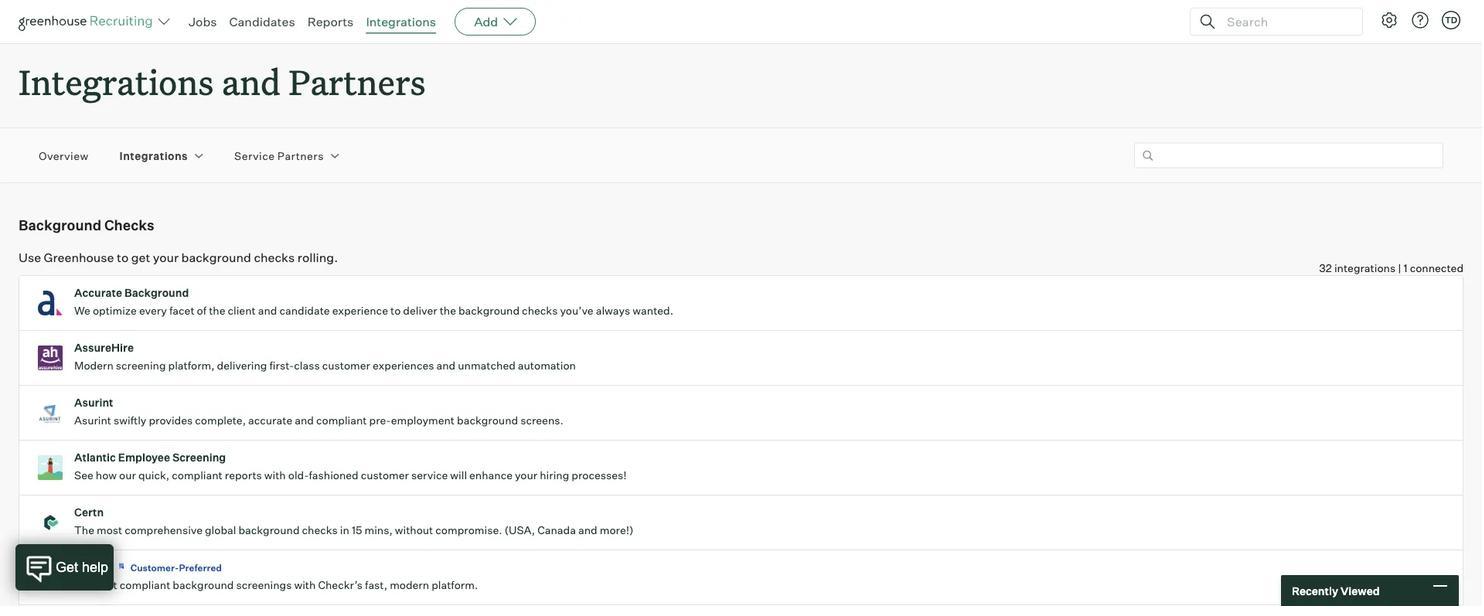 Task type: describe. For each thing, give the bounding box(es) containing it.
1 asurint from the top
[[74, 396, 113, 410]]

modern
[[390, 579, 429, 592]]

checkr's
[[318, 579, 363, 592]]

checks for certn the most comprehensive global background checks in 15 mins, without compromise. (usa, canada and more!)
[[302, 524, 338, 537]]

overview
[[39, 149, 89, 162]]

|
[[1398, 262, 1402, 275]]

and inside certn the most comprehensive global background checks in 15 mins, without compromise. (usa, canada and more!)
[[578, 524, 598, 537]]

quick,
[[138, 469, 169, 482]]

2 vertical spatial integrations
[[120, 149, 188, 162]]

td button
[[1442, 11, 1461, 29]]

checks inside accurate background we optimize every facet of the client and candidate experience to deliver the background checks you've always wanted.
[[522, 304, 558, 318]]

delivering
[[217, 359, 267, 373]]

optimize
[[93, 304, 137, 318]]

jobs link
[[189, 14, 217, 29]]

canada
[[538, 524, 576, 537]]

employee
[[118, 451, 170, 465]]

candidate
[[280, 304, 330, 318]]

background inside accurate background we optimize every facet of the client and candidate experience to deliver the background checks you've always wanted.
[[459, 304, 520, 318]]

without
[[395, 524, 433, 537]]

td button
[[1439, 8, 1464, 32]]

more!)
[[600, 524, 634, 537]]

screenings
[[236, 579, 292, 592]]

jobs
[[189, 14, 217, 29]]

background checks
[[19, 216, 154, 234]]

will
[[450, 469, 467, 482]]

employment
[[391, 414, 455, 427]]

swiftly
[[114, 414, 146, 427]]

platform.
[[432, 579, 478, 592]]

processes!
[[572, 469, 627, 482]]

1 vertical spatial integrations
[[19, 59, 214, 104]]

get
[[131, 250, 150, 265]]

background down preferred
[[173, 579, 234, 592]]

reports
[[308, 14, 354, 29]]

unmatched
[[458, 359, 516, 373]]

mins,
[[365, 524, 393, 537]]

32
[[1320, 262, 1332, 275]]

use
[[19, 250, 41, 265]]

the
[[74, 524, 94, 537]]

candidates link
[[229, 14, 295, 29]]

most
[[97, 524, 122, 537]]

modern
[[74, 359, 113, 373]]

see
[[74, 469, 93, 482]]

compliant for reports
[[172, 469, 223, 482]]

greenhouse
[[44, 250, 114, 265]]

every
[[139, 304, 167, 318]]

and inside assurehire modern screening platform, delivering first-class customer experiences and unmatched automation
[[437, 359, 456, 373]]

screening
[[116, 359, 166, 373]]

and inside accurate background we optimize every facet of the client and candidate experience to deliver the background checks you've always wanted.
[[258, 304, 277, 318]]

certn the most comprehensive global background checks in 15 mins, without compromise. (usa, canada and more!)
[[74, 506, 634, 537]]

configure image
[[1381, 11, 1399, 29]]

in
[[340, 524, 349, 537]]

fast,
[[365, 579, 388, 592]]

service
[[411, 469, 448, 482]]

fashioned
[[309, 469, 359, 482]]

viewed
[[1341, 584, 1380, 598]]

checks
[[104, 216, 154, 234]]

enhance
[[470, 469, 513, 482]]

recently
[[1292, 584, 1339, 598]]

pre-
[[369, 414, 391, 427]]

of
[[197, 304, 207, 318]]

customer inside assurehire modern screening platform, delivering first-class customer experiences and unmatched automation
[[322, 359, 370, 373]]

atlantic employee screening see how our quick, compliant reports with old-fashioned customer service will enhance your hiring processes!
[[74, 451, 627, 482]]

2 asurint from the top
[[74, 414, 111, 427]]

conduct compliant background screenings with checkr's fast, modern platform.
[[74, 579, 478, 592]]

hiring
[[540, 469, 569, 482]]

integrations and partners
[[19, 59, 426, 104]]

use greenhouse to get your background checks rolling.
[[19, 250, 338, 265]]

first-
[[270, 359, 294, 373]]

greenhouse recruiting image
[[19, 12, 158, 31]]

accurate
[[74, 286, 122, 300]]

assurehire
[[74, 341, 134, 355]]

accurate
[[248, 414, 292, 427]]

1 the from the left
[[209, 304, 225, 318]]

Search text field
[[1224, 10, 1349, 33]]

background inside accurate background we optimize every facet of the client and candidate experience to deliver the background checks you've always wanted.
[[125, 286, 189, 300]]

service partners
[[234, 149, 324, 162]]

always
[[596, 304, 631, 318]]



Task type: locate. For each thing, give the bounding box(es) containing it.
compliant left the pre-
[[316, 414, 367, 427]]

platform,
[[168, 359, 215, 373]]

our
[[119, 469, 136, 482]]

and
[[222, 59, 281, 104], [258, 304, 277, 318], [437, 359, 456, 373], [295, 414, 314, 427], [578, 524, 598, 537]]

customer left service
[[361, 469, 409, 482]]

0 horizontal spatial compliant
[[120, 579, 170, 592]]

1 vertical spatial checks
[[522, 304, 558, 318]]

0 horizontal spatial checks
[[254, 250, 295, 265]]

2 horizontal spatial compliant
[[316, 414, 367, 427]]

add button
[[455, 8, 536, 36]]

integrations
[[366, 14, 436, 29], [19, 59, 214, 104], [120, 149, 188, 162]]

1 vertical spatial to
[[391, 304, 401, 318]]

class
[[294, 359, 320, 373]]

integrations link
[[366, 14, 436, 29], [120, 148, 188, 163]]

1
[[1404, 262, 1408, 275]]

checks left the in
[[302, 524, 338, 537]]

atlantic
[[74, 451, 116, 465]]

background
[[181, 250, 251, 265], [459, 304, 520, 318], [457, 414, 518, 427], [239, 524, 300, 537], [173, 579, 234, 592]]

compliant
[[316, 414, 367, 427], [172, 469, 223, 482], [120, 579, 170, 592]]

and down candidates on the top left of page
[[222, 59, 281, 104]]

2 vertical spatial checks
[[302, 524, 338, 537]]

td
[[1445, 15, 1458, 25]]

1 horizontal spatial with
[[294, 579, 316, 592]]

0 vertical spatial partners
[[289, 59, 426, 104]]

and left more!)
[[578, 524, 598, 537]]

the right deliver
[[440, 304, 456, 318]]

your inside atlantic employee screening see how our quick, compliant reports with old-fashioned customer service will enhance your hiring processes!
[[515, 469, 538, 482]]

checks left you've
[[522, 304, 558, 318]]

1 horizontal spatial checks
[[302, 524, 338, 537]]

1 vertical spatial customer
[[361, 469, 409, 482]]

0 horizontal spatial background
[[19, 216, 101, 234]]

2 horizontal spatial checks
[[522, 304, 558, 318]]

compliant down screening
[[172, 469, 223, 482]]

background
[[19, 216, 101, 234], [125, 286, 189, 300]]

facet
[[169, 304, 195, 318]]

add
[[474, 14, 498, 29]]

compliant for pre-
[[316, 414, 367, 427]]

0 vertical spatial background
[[19, 216, 101, 234]]

automation
[[518, 359, 576, 373]]

client
[[228, 304, 256, 318]]

background up every
[[125, 286, 189, 300]]

integrations right reports link
[[366, 14, 436, 29]]

recently viewed
[[1292, 584, 1380, 598]]

with inside atlantic employee screening see how our quick, compliant reports with old-fashioned customer service will enhance your hiring processes!
[[264, 469, 286, 482]]

complete,
[[195, 414, 246, 427]]

2 vertical spatial compliant
[[120, 579, 170, 592]]

0 horizontal spatial with
[[264, 469, 286, 482]]

asurint asurint swiftly provides complete, accurate and compliant pre-employment background screens.
[[74, 396, 564, 427]]

1 vertical spatial integrations link
[[120, 148, 188, 163]]

background inside asurint asurint swiftly provides complete, accurate and compliant pre-employment background screens.
[[457, 414, 518, 427]]

integrations down greenhouse recruiting image
[[19, 59, 214, 104]]

background left screens.
[[457, 414, 518, 427]]

None text field
[[1135, 143, 1444, 168]]

global
[[205, 524, 236, 537]]

partners right "service"
[[278, 149, 324, 162]]

and right client
[[258, 304, 277, 318]]

provides
[[149, 414, 193, 427]]

background up of
[[181, 250, 251, 265]]

wanted.
[[633, 304, 674, 318]]

integrations
[[1335, 262, 1396, 275]]

1 vertical spatial asurint
[[74, 414, 111, 427]]

experiences
[[373, 359, 434, 373]]

checks for use greenhouse to get your background checks rolling.
[[254, 250, 295, 265]]

connected
[[1410, 262, 1464, 275]]

background up greenhouse
[[19, 216, 101, 234]]

to
[[117, 250, 129, 265], [391, 304, 401, 318]]

screening
[[172, 451, 226, 465]]

the right of
[[209, 304, 225, 318]]

asurint up atlantic
[[74, 414, 111, 427]]

customer
[[322, 359, 370, 373], [361, 469, 409, 482]]

compliant down 'customer-'
[[120, 579, 170, 592]]

integrations link up checks
[[120, 148, 188, 163]]

0 horizontal spatial the
[[209, 304, 225, 318]]

1 horizontal spatial your
[[515, 469, 538, 482]]

checks left rolling.
[[254, 250, 295, 265]]

with left checkr's
[[294, 579, 316, 592]]

overview link
[[39, 148, 89, 163]]

customer-
[[130, 562, 179, 574]]

customer right class
[[322, 359, 370, 373]]

0 horizontal spatial to
[[117, 250, 129, 265]]

1 horizontal spatial integrations link
[[366, 14, 436, 29]]

1 horizontal spatial the
[[440, 304, 456, 318]]

integrations up checks
[[120, 149, 188, 162]]

1 vertical spatial background
[[125, 286, 189, 300]]

experience
[[332, 304, 388, 318]]

your right get at the left top
[[153, 250, 179, 265]]

reports
[[225, 469, 262, 482]]

to left deliver
[[391, 304, 401, 318]]

1 vertical spatial partners
[[278, 149, 324, 162]]

conduct
[[74, 579, 117, 592]]

rolling.
[[298, 250, 338, 265]]

compliant inside asurint asurint swiftly provides complete, accurate and compliant pre-employment background screens.
[[316, 414, 367, 427]]

accurate background we optimize every facet of the client and candidate experience to deliver the background checks you've always wanted.
[[74, 286, 674, 318]]

0 vertical spatial your
[[153, 250, 179, 265]]

deliver
[[403, 304, 437, 318]]

assurehire modern screening platform, delivering first-class customer experiences and unmatched automation
[[74, 341, 576, 373]]

1 horizontal spatial background
[[125, 286, 189, 300]]

preferred
[[179, 562, 222, 574]]

1 vertical spatial your
[[515, 469, 538, 482]]

1 vertical spatial compliant
[[172, 469, 223, 482]]

2 the from the left
[[440, 304, 456, 318]]

to left get at the left top
[[117, 250, 129, 265]]

and left unmatched
[[437, 359, 456, 373]]

partners down reports link
[[289, 59, 426, 104]]

comprehensive
[[125, 524, 203, 537]]

0 vertical spatial compliant
[[316, 414, 367, 427]]

to inside accurate background we optimize every facet of the client and candidate experience to deliver the background checks you've always wanted.
[[391, 304, 401, 318]]

candidates
[[229, 14, 295, 29]]

service
[[234, 149, 275, 162]]

background inside certn the most comprehensive global background checks in 15 mins, without compromise. (usa, canada and more!)
[[239, 524, 300, 537]]

certn
[[74, 506, 104, 519]]

checks inside certn the most comprehensive global background checks in 15 mins, without compromise. (usa, canada and more!)
[[302, 524, 338, 537]]

1 horizontal spatial to
[[391, 304, 401, 318]]

0 vertical spatial asurint
[[74, 396, 113, 410]]

your
[[153, 250, 179, 265], [515, 469, 538, 482]]

15
[[352, 524, 362, 537]]

and right the accurate
[[295, 414, 314, 427]]

1 vertical spatial with
[[294, 579, 316, 592]]

background up unmatched
[[459, 304, 520, 318]]

you've
[[560, 304, 594, 318]]

0 horizontal spatial your
[[153, 250, 179, 265]]

reports link
[[308, 14, 354, 29]]

32 integrations | 1 connected
[[1320, 262, 1464, 275]]

how
[[96, 469, 117, 482]]

0 vertical spatial integrations link
[[366, 14, 436, 29]]

integrations link right reports link
[[366, 14, 436, 29]]

your left hiring
[[515, 469, 538, 482]]

0 vertical spatial with
[[264, 469, 286, 482]]

compromise.
[[436, 524, 502, 537]]

asurint down modern
[[74, 396, 113, 410]]

old-
[[288, 469, 309, 482]]

(usa,
[[505, 524, 535, 537]]

with left old-
[[264, 469, 286, 482]]

the
[[209, 304, 225, 318], [440, 304, 456, 318]]

we
[[74, 304, 90, 318]]

0 horizontal spatial integrations link
[[120, 148, 188, 163]]

1 horizontal spatial compliant
[[172, 469, 223, 482]]

checks
[[254, 250, 295, 265], [522, 304, 558, 318], [302, 524, 338, 537]]

checkr
[[74, 561, 112, 574]]

compliant inside atlantic employee screening see how our quick, compliant reports with old-fashioned customer service will enhance your hiring processes!
[[172, 469, 223, 482]]

0 vertical spatial customer
[[322, 359, 370, 373]]

and inside asurint asurint swiftly provides complete, accurate and compliant pre-employment background screens.
[[295, 414, 314, 427]]

0 vertical spatial to
[[117, 250, 129, 265]]

0 vertical spatial integrations
[[366, 14, 436, 29]]

0 vertical spatial checks
[[254, 250, 295, 265]]

partners
[[289, 59, 426, 104], [278, 149, 324, 162]]

service partners link
[[234, 148, 324, 163]]

customer inside atlantic employee screening see how our quick, compliant reports with old-fashioned customer service will enhance your hiring processes!
[[361, 469, 409, 482]]

background right global
[[239, 524, 300, 537]]



Task type: vqa. For each thing, say whether or not it's contained in the screenshot.
Schedule report
no



